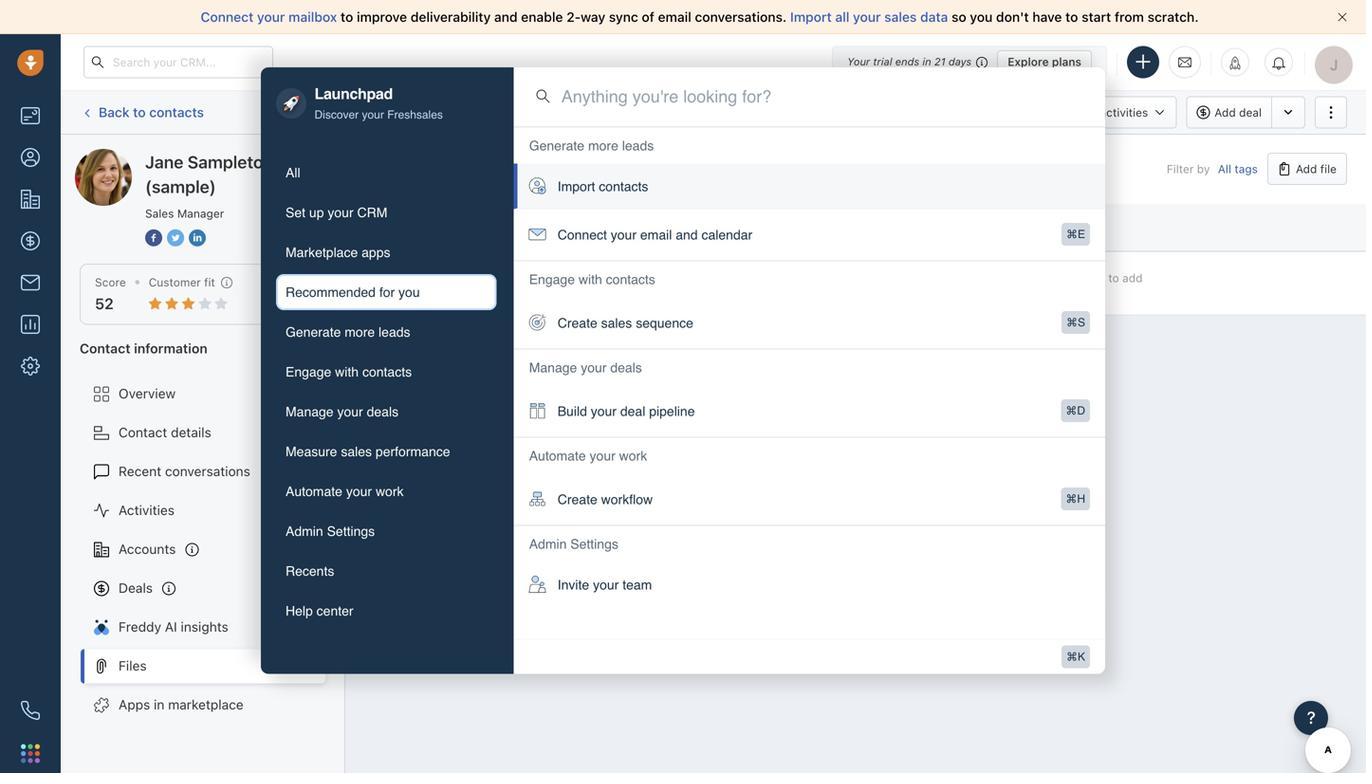 Task type: locate. For each thing, give the bounding box(es) containing it.
ends
[[896, 56, 920, 68]]

jane
[[145, 152, 184, 172]]

sales left data
[[885, 9, 917, 25]]

1 vertical spatial sales
[[145, 207, 174, 220]]

1 horizontal spatial deal
[[1240, 106, 1263, 119]]

admin up invite on the bottom left
[[529, 537, 567, 552]]

deals inside the manage your deals button
[[367, 404, 399, 419]]

more
[[589, 138, 619, 153], [589, 138, 619, 153], [345, 324, 375, 340]]

0 horizontal spatial manage your deals
[[286, 404, 399, 419]]

0 horizontal spatial admin
[[286, 524, 323, 539]]

1 horizontal spatial automate
[[529, 448, 586, 464]]

0 vertical spatial deals
[[611, 360, 642, 375]]

0 horizontal spatial import
[[558, 179, 596, 194]]

1 vertical spatial manage
[[286, 404, 334, 419]]

generate more leads button
[[276, 314, 497, 350]]

5 ⌘ from the top
[[1067, 651, 1078, 664]]

0 horizontal spatial in
[[154, 697, 165, 713]]

sales up facebook circled icon in the left of the page
[[145, 207, 174, 220]]

to right the mailbox
[[341, 9, 353, 25]]

0 vertical spatial sales
[[1069, 106, 1098, 119]]

jane sampleton (sample)
[[145, 152, 273, 197]]

work up 'workflow'
[[620, 448, 648, 464]]

with up create sales sequence
[[579, 272, 603, 287]]

leads inside button
[[379, 324, 411, 340]]

with inside "heading"
[[579, 272, 603, 287]]

with inside button
[[335, 364, 359, 379]]

connect
[[201, 9, 254, 25], [558, 227, 607, 243]]

0 vertical spatial with
[[579, 272, 603, 287]]

all up set
[[286, 165, 300, 180]]

manage your deals up measure sales performance
[[286, 404, 399, 419]]

to left start
[[1066, 9, 1079, 25]]

manage your deals up build
[[529, 360, 642, 375]]

2 vertical spatial sales
[[341, 444, 372, 459]]

marketplace
[[286, 245, 358, 260]]

1 horizontal spatial click
[[1079, 271, 1106, 285]]

back to contacts link
[[80, 98, 205, 127]]

generate inside button
[[286, 324, 341, 340]]

work
[[620, 448, 648, 464], [376, 484, 404, 499]]

press-command-k-to-open-and-close element
[[1062, 646, 1091, 669]]

add deal
[[1215, 106, 1263, 119]]

contacts up the manage your deals button
[[363, 364, 412, 379]]

recents
[[286, 564, 334, 579]]

sales inside list of options list box
[[601, 316, 632, 331]]

contact for contact information
[[80, 341, 131, 356]]

in right the apps
[[154, 697, 165, 713]]

import
[[791, 9, 832, 25], [558, 179, 596, 194]]

how
[[408, 275, 433, 288]]

⌘
[[1067, 228, 1078, 241], [1067, 316, 1078, 329], [1066, 404, 1078, 418], [1066, 493, 1078, 506], [1067, 651, 1078, 664]]

you right for
[[399, 285, 420, 300]]

⌘ e
[[1067, 228, 1086, 241]]

0 horizontal spatial admin settings
[[286, 524, 375, 539]]

1 vertical spatial with
[[335, 364, 359, 379]]

call button
[[671, 96, 729, 129]]

0 vertical spatial sales
[[885, 9, 917, 25]]

create for create sales sequence
[[558, 316, 598, 331]]

automate your work inside list of options list box
[[529, 448, 648, 464]]

0 horizontal spatial sales
[[341, 444, 372, 459]]

engage with contacts inside button
[[286, 364, 412, 379]]

admin settings up "recents"
[[286, 524, 375, 539]]

in
[[923, 56, 932, 68], [154, 697, 165, 713]]

scratch.
[[1148, 9, 1199, 25]]

create up admin settings heading
[[558, 492, 598, 507]]

add file
[[1297, 162, 1337, 176]]

1 horizontal spatial work
[[620, 448, 648, 464]]

explore
[[1008, 55, 1049, 68]]

freshworks switcher image
[[21, 744, 40, 763]]

all
[[1219, 162, 1232, 176], [286, 165, 300, 180]]

your trial ends in 21 days
[[848, 56, 972, 68]]

0 vertical spatial automate your work
[[529, 448, 648, 464]]

s
[[1078, 316, 1086, 329]]

contact up 'recent' in the left bottom of the page
[[119, 425, 167, 441]]

settings inside heading
[[571, 537, 619, 552]]

all right by
[[1219, 162, 1232, 176]]

1 vertical spatial sales
[[601, 316, 632, 331]]

0 vertical spatial manage
[[529, 360, 577, 375]]

leads inside heading
[[622, 138, 654, 153]]

0 horizontal spatial work
[[376, 484, 404, 499]]

settings
[[327, 524, 375, 539], [571, 537, 619, 552]]

1 horizontal spatial and
[[676, 227, 698, 243]]

sales for create sales sequence
[[601, 316, 632, 331]]

engage up measure at the left
[[286, 364, 332, 379]]

your up create workflow
[[590, 448, 616, 464]]

1 horizontal spatial add
[[1297, 162, 1318, 176]]

your down launchpad
[[362, 108, 384, 121]]

0 vertical spatial import
[[791, 9, 832, 25]]

contact down 52
[[80, 341, 131, 356]]

sales inside button
[[341, 444, 372, 459]]

and
[[494, 9, 518, 25], [676, 227, 698, 243]]

all inside all button
[[286, 165, 300, 180]]

sales manager
[[145, 207, 224, 220]]

from
[[1115, 9, 1145, 25]]

1 vertical spatial engage
[[286, 364, 332, 379]]

so
[[952, 9, 967, 25]]

sales for sales activities
[[1069, 106, 1098, 119]]

1 vertical spatial automate
[[286, 484, 343, 499]]

email right of
[[658, 9, 692, 25]]

0 vertical spatial contact
[[80, 341, 131, 356]]

deals inside manage your deals 'heading'
[[611, 360, 642, 375]]

generate more leads
[[529, 138, 654, 153], [529, 138, 654, 153], [286, 324, 411, 340]]

more inside heading
[[589, 138, 619, 153]]

⌘ for email
[[1067, 228, 1078, 241]]

1 horizontal spatial settings
[[571, 537, 619, 552]]

1 vertical spatial email
[[641, 227, 672, 243]]

fit
[[204, 276, 215, 289]]

1 vertical spatial in
[[154, 697, 165, 713]]

automate
[[529, 448, 586, 464], [286, 484, 343, 499]]

sync
[[609, 9, 639, 25]]

deal inside button
[[1240, 106, 1263, 119]]

admin settings inside list of options list box
[[529, 537, 619, 552]]

2 ⌘ from the top
[[1067, 316, 1078, 329]]

1 ⌘ from the top
[[1067, 228, 1078, 241]]

0 vertical spatial in
[[923, 56, 932, 68]]

deals up the measure sales performance button at the bottom
[[367, 404, 399, 419]]

1 horizontal spatial admin settings
[[529, 537, 619, 552]]

(sample)
[[145, 177, 216, 197]]

0 horizontal spatial automate your work
[[286, 484, 404, 499]]

updates available. click to refresh.
[[629, 105, 816, 119]]

0 vertical spatial automate
[[529, 448, 586, 464]]

add left file
[[1297, 162, 1318, 176]]

details
[[171, 425, 211, 441]]

deal
[[1240, 106, 1263, 119], [621, 404, 646, 419]]

0 vertical spatial create
[[558, 316, 598, 331]]

for
[[380, 285, 395, 300]]

manage
[[529, 360, 577, 375], [286, 404, 334, 419]]

your up measure sales performance
[[337, 404, 363, 419]]

0 horizontal spatial and
[[494, 9, 518, 25]]

click to add
[[1079, 271, 1143, 285]]

0 horizontal spatial with
[[335, 364, 359, 379]]

⌘ for sequence
[[1067, 316, 1078, 329]]

facebook circled image
[[145, 228, 162, 248]]

marketplace apps button
[[276, 234, 497, 270]]

0 horizontal spatial you
[[399, 285, 420, 300]]

sales left activities
[[1069, 106, 1098, 119]]

0 horizontal spatial manage
[[286, 404, 334, 419]]

score 52
[[95, 276, 126, 313]]

filter
[[1167, 162, 1195, 176]]

your right build
[[591, 404, 617, 419]]

leads
[[622, 138, 654, 153], [622, 138, 654, 153], [379, 324, 411, 340]]

0 horizontal spatial automate
[[286, 484, 343, 499]]

1 create from the top
[[558, 316, 598, 331]]

1 horizontal spatial admin
[[529, 537, 567, 552]]

how to attach files to contacts? link
[[408, 273, 582, 293]]

1 vertical spatial work
[[376, 484, 404, 499]]

customer fit
[[149, 276, 215, 289]]

1 vertical spatial manage your deals
[[286, 404, 399, 419]]

engage with contacts button
[[276, 354, 497, 390]]

all tags link
[[1219, 162, 1259, 176]]

2 create from the top
[[558, 492, 598, 507]]

contacts down search your crm... text field
[[149, 104, 204, 120]]

in left 21
[[923, 56, 932, 68]]

⌘ d
[[1066, 404, 1086, 418]]

1 horizontal spatial sales
[[601, 316, 632, 331]]

1 vertical spatial contact
[[119, 425, 167, 441]]

⌘ k
[[1067, 651, 1086, 664]]

email
[[658, 9, 692, 25], [641, 227, 672, 243]]

manage up build
[[529, 360, 577, 375]]

measure
[[286, 444, 337, 459]]

0 horizontal spatial deal
[[621, 404, 646, 419]]

engage with contacts heading
[[529, 270, 656, 289]]

1 horizontal spatial manage
[[529, 360, 577, 375]]

file
[[1321, 162, 1337, 176]]

0 vertical spatial you
[[970, 9, 993, 25]]

your right up
[[328, 205, 354, 220]]

sales right measure at the left
[[341, 444, 372, 459]]

connect inside list of options list box
[[558, 227, 607, 243]]

contacts inside button
[[363, 364, 412, 379]]

1 horizontal spatial automate your work
[[529, 448, 648, 464]]

e
[[1078, 228, 1086, 241]]

create up manage your deals 'heading'
[[558, 316, 598, 331]]

tab list
[[276, 154, 497, 629]]

automate down build
[[529, 448, 586, 464]]

import down email "button" in the left top of the page
[[558, 179, 596, 194]]

settings up invite your team
[[571, 537, 619, 552]]

deals
[[119, 581, 153, 596]]

0 vertical spatial engage
[[529, 272, 575, 287]]

engage with contacts down the generate more leads button
[[286, 364, 412, 379]]

click left add
[[1079, 271, 1106, 285]]

2 horizontal spatial sales
[[885, 9, 917, 25]]

sales left sequence
[[601, 316, 632, 331]]

1 vertical spatial engage with contacts
[[286, 364, 412, 379]]

generate
[[529, 138, 585, 153], [529, 138, 585, 153], [286, 324, 341, 340]]

engage right files
[[529, 272, 575, 287]]

all button
[[276, 154, 497, 191]]

marketplace apps
[[286, 245, 391, 260]]

1 vertical spatial automate your work
[[286, 484, 404, 499]]

admin settings
[[286, 524, 375, 539], [529, 537, 619, 552]]

0 vertical spatial connect
[[201, 9, 254, 25]]

1 horizontal spatial engage
[[529, 272, 575, 287]]

and left "enable"
[[494, 9, 518, 25]]

1 vertical spatial create
[[558, 492, 598, 507]]

1 vertical spatial import
[[558, 179, 596, 194]]

deal up "tags"
[[1240, 106, 1263, 119]]

sequence
[[636, 316, 694, 331]]

contact
[[80, 341, 131, 356], [119, 425, 167, 441]]

deals up build your deal pipeline
[[611, 360, 642, 375]]

0 vertical spatial deal
[[1240, 106, 1263, 119]]

owner
[[671, 223, 708, 234]]

1 horizontal spatial deals
[[611, 360, 642, 375]]

1 vertical spatial connect
[[558, 227, 607, 243]]

crm
[[357, 205, 388, 220]]

sales
[[885, 9, 917, 25], [601, 316, 632, 331], [341, 444, 372, 459]]

automate down measure at the left
[[286, 484, 343, 499]]

1 horizontal spatial engage with contacts
[[529, 272, 656, 287]]

your left the mailbox
[[257, 9, 285, 25]]

0 vertical spatial add
[[1215, 106, 1237, 119]]

0 horizontal spatial all
[[286, 165, 300, 180]]

engage with contacts up create sales sequence
[[529, 272, 656, 287]]

0 horizontal spatial engage
[[286, 364, 332, 379]]

click right call
[[731, 105, 758, 119]]

automate your work down measure sales performance
[[286, 484, 404, 499]]

manage up measure at the left
[[286, 404, 334, 419]]

close image
[[1338, 12, 1348, 22]]

deals
[[611, 360, 642, 375], [367, 404, 399, 419]]

connect up search your crm... text field
[[201, 9, 254, 25]]

0 horizontal spatial add
[[1215, 106, 1237, 119]]

import left the all
[[791, 9, 832, 25]]

0 vertical spatial and
[[494, 9, 518, 25]]

0 vertical spatial work
[[620, 448, 648, 464]]

automate your work up create workflow
[[529, 448, 648, 464]]

0 horizontal spatial connect
[[201, 9, 254, 25]]

with down the generate more leads button
[[335, 364, 359, 379]]

sampleton
[[188, 152, 273, 172]]

1 horizontal spatial manage your deals
[[529, 360, 642, 375]]

0 horizontal spatial engage with contacts
[[286, 364, 412, 379]]

Search your CRM... text field
[[84, 46, 273, 78]]

admin up "recents"
[[286, 524, 323, 539]]

1 vertical spatial deal
[[621, 404, 646, 419]]

automate your work inside button
[[286, 484, 404, 499]]

1 vertical spatial deals
[[367, 404, 399, 419]]

0 horizontal spatial click
[[731, 105, 758, 119]]

manage your deals inside button
[[286, 404, 399, 419]]

invite
[[558, 578, 590, 593]]

1 vertical spatial add
[[1297, 162, 1318, 176]]

0 vertical spatial click
[[731, 105, 758, 119]]

and left calendar
[[676, 227, 698, 243]]

email left calendar
[[641, 227, 672, 243]]

0 vertical spatial manage your deals
[[529, 360, 642, 375]]

settings down automate your work button
[[327, 524, 375, 539]]

generate more leads heading
[[529, 136, 654, 155], [529, 136, 654, 155]]

launchpad discover your freshsales
[[315, 85, 443, 121]]

4 ⌘ from the top
[[1066, 493, 1078, 506]]

how to attach files to contacts?
[[408, 275, 582, 288]]

automate your work heading
[[529, 447, 648, 466]]

contacts up create sales sequence
[[606, 272, 656, 287]]

you right so
[[970, 9, 993, 25]]

1 horizontal spatial sales
[[1069, 106, 1098, 119]]

0 horizontal spatial settings
[[327, 524, 375, 539]]

work up admin settings button
[[376, 484, 404, 499]]

connect up engage with contacts "heading"
[[558, 227, 607, 243]]

list of options list box
[[514, 127, 1106, 608]]

add up all tags link
[[1215, 106, 1237, 119]]

engage with contacts
[[529, 272, 656, 287], [286, 364, 412, 379]]

sales
[[1069, 106, 1098, 119], [145, 207, 174, 220]]

to right files
[[514, 275, 525, 288]]

you
[[970, 9, 993, 25], [399, 285, 420, 300]]

to left refresh.
[[761, 105, 771, 119]]

⌘ inside the press-command-k-to-open-and-close element
[[1067, 651, 1078, 664]]

recents button
[[276, 553, 497, 589]]

manage inside 'heading'
[[529, 360, 577, 375]]

available.
[[678, 105, 728, 119]]

3 ⌘ from the top
[[1066, 404, 1078, 418]]

0 horizontal spatial deals
[[367, 404, 399, 419]]

1 horizontal spatial with
[[579, 272, 603, 287]]

trial
[[874, 56, 893, 68]]

manage your deals inside list of options list box
[[529, 360, 642, 375]]

1 vertical spatial you
[[399, 285, 420, 300]]

⌘ for deal
[[1066, 404, 1078, 418]]

1 horizontal spatial connect
[[558, 227, 607, 243]]

deal left the pipeline
[[621, 404, 646, 419]]

0 vertical spatial engage with contacts
[[529, 272, 656, 287]]

more inside button
[[345, 324, 375, 340]]

add for add deal
[[1215, 106, 1237, 119]]

your up build
[[581, 360, 607, 375]]

admin settings up invite on the bottom left
[[529, 537, 619, 552]]

calendar
[[702, 227, 753, 243]]

1 vertical spatial and
[[676, 227, 698, 243]]

0 horizontal spatial sales
[[145, 207, 174, 220]]



Task type: vqa. For each thing, say whether or not it's contained in the screenshot.
rightmost engage
yes



Task type: describe. For each thing, give the bounding box(es) containing it.
updates available. click to refresh. link
[[602, 94, 826, 130]]

admin settings heading
[[529, 535, 619, 554]]

enable
[[521, 9, 563, 25]]

1 horizontal spatial in
[[923, 56, 932, 68]]

d
[[1078, 404, 1086, 418]]

attach
[[450, 275, 485, 288]]

invite your team
[[558, 578, 652, 593]]

admin settings button
[[276, 513, 497, 549]]

k
[[1078, 651, 1086, 664]]

files
[[488, 275, 511, 288]]

freshsales
[[387, 108, 443, 121]]

generate more leads inside button
[[286, 324, 411, 340]]

generate more leads inside list of options list box
[[529, 138, 654, 153]]

and inside list of options list box
[[676, 227, 698, 243]]

your inside launchpad discover your freshsales
[[362, 108, 384, 121]]

1 vertical spatial click
[[1079, 271, 1106, 285]]

Anything you're looking for? field
[[562, 84, 1083, 109]]

manage your deals heading
[[529, 358, 642, 377]]

sales for sales manager
[[145, 207, 174, 220]]

contact details
[[119, 425, 211, 441]]

help
[[286, 603, 313, 619]]

create for create workflow
[[558, 492, 598, 507]]

sales activities
[[1069, 106, 1149, 119]]

manager
[[177, 207, 224, 220]]

52
[[95, 295, 114, 313]]

conversations
[[165, 464, 250, 479]]

engage inside "heading"
[[529, 272, 575, 287]]

your left team
[[593, 578, 619, 593]]

measure sales performance button
[[276, 434, 497, 470]]

apps in marketplace
[[119, 697, 244, 713]]

generate more leads heading inside list of options list box
[[529, 136, 654, 155]]

you inside recommended for you button
[[399, 285, 420, 300]]

all
[[836, 9, 850, 25]]

mailbox
[[289, 9, 337, 25]]

freddy
[[119, 619, 161, 635]]

customer
[[149, 276, 201, 289]]

phone image
[[21, 701, 40, 720]]

help center
[[286, 603, 354, 619]]

admin inside button
[[286, 524, 323, 539]]

performance
[[376, 444, 450, 459]]

recommended for you
[[286, 285, 420, 300]]

build your deal pipeline
[[558, 404, 695, 419]]

recommended for you button
[[276, 274, 497, 310]]

import inside list of options list box
[[558, 179, 596, 194]]

0 vertical spatial email
[[658, 9, 692, 25]]

admin inside heading
[[529, 537, 567, 552]]

files
[[119, 658, 147, 674]]

by
[[1198, 162, 1211, 176]]

21
[[935, 56, 946, 68]]

call
[[700, 106, 720, 119]]

set up your crm button
[[276, 194, 497, 230]]

to right back
[[133, 104, 146, 120]]

phone element
[[11, 692, 49, 730]]

1 horizontal spatial you
[[970, 9, 993, 25]]

contact for contact details
[[119, 425, 167, 441]]

contacts up connect your email and calendar
[[599, 179, 649, 194]]

back to contacts
[[99, 104, 204, 120]]

help center button
[[276, 593, 497, 629]]

data
[[921, 9, 949, 25]]

refresh.
[[775, 105, 816, 119]]

email
[[623, 106, 651, 119]]

engage inside button
[[286, 364, 332, 379]]

add
[[1123, 271, 1143, 285]]

call link
[[671, 96, 729, 129]]

ai
[[165, 619, 177, 635]]

contacts?
[[528, 275, 582, 288]]

tags
[[1079, 222, 1106, 233]]

center
[[317, 603, 354, 619]]

set
[[286, 205, 306, 220]]

improve
[[357, 9, 407, 25]]

launchpad
[[315, 85, 393, 102]]

deliverability
[[411, 9, 491, 25]]

automate inside button
[[286, 484, 343, 499]]

engage with contacts inside list of options list box
[[529, 272, 656, 287]]

explore plans link
[[998, 50, 1093, 73]]

of
[[642, 9, 655, 25]]

1 horizontal spatial all
[[1219, 162, 1232, 176]]

your down measure sales performance
[[346, 484, 372, 499]]

recent
[[119, 464, 161, 479]]

your
[[848, 56, 871, 68]]

team
[[623, 578, 652, 593]]

build
[[558, 404, 587, 419]]

recommended
[[286, 285, 376, 300]]

create sales sequence
[[558, 316, 694, 331]]

contact information
[[80, 341, 208, 356]]

your down import contacts
[[611, 227, 637, 243]]

manage your deals button
[[276, 394, 497, 430]]

to left add
[[1109, 271, 1120, 285]]

admin settings inside button
[[286, 524, 375, 539]]

work inside button
[[376, 484, 404, 499]]

email inside list of options list box
[[641, 227, 672, 243]]

score
[[95, 276, 126, 289]]

your inside heading
[[590, 448, 616, 464]]

add for add file
[[1297, 162, 1318, 176]]

days
[[949, 56, 972, 68]]

1 horizontal spatial import
[[791, 9, 832, 25]]

connect your mailbox to improve deliverability and enable 2-way sync of email conversations. import all your sales data so you don't have to start from scratch.
[[201, 9, 1199, 25]]

information
[[134, 341, 208, 356]]

filter by all tags
[[1167, 162, 1259, 176]]

your right the all
[[853, 9, 881, 25]]

contacts inside "heading"
[[606, 272, 656, 287]]

your inside 'heading'
[[581, 360, 607, 375]]

back
[[99, 104, 130, 120]]

manage inside button
[[286, 404, 334, 419]]

connect for connect your mailbox to improve deliverability and enable 2-way sync of email conversations. import all your sales data so you don't have to start from scratch.
[[201, 9, 254, 25]]

import all your sales data link
[[791, 9, 952, 25]]

connect for connect your email and calendar
[[558, 227, 607, 243]]

freddy ai insights
[[119, 619, 229, 635]]

conversations.
[[695, 9, 787, 25]]

way
[[581, 9, 606, 25]]

explore plans
[[1008, 55, 1082, 68]]

to right how
[[436, 275, 447, 288]]

linkedin circled image
[[189, 228, 206, 248]]

twitter circled image
[[167, 228, 184, 248]]

work inside heading
[[620, 448, 648, 464]]

deal inside list of options list box
[[621, 404, 646, 419]]

sales for measure sales performance
[[341, 444, 372, 459]]

automate inside heading
[[529, 448, 586, 464]]

pipeline
[[649, 404, 695, 419]]

generate inside list of options list box
[[529, 138, 585, 153]]

email image
[[1179, 54, 1192, 70]]

tab list containing all
[[276, 154, 497, 629]]

don't
[[997, 9, 1030, 25]]

start
[[1082, 9, 1112, 25]]

2-
[[567, 9, 581, 25]]

h
[[1078, 493, 1086, 506]]

settings inside button
[[327, 524, 375, 539]]



